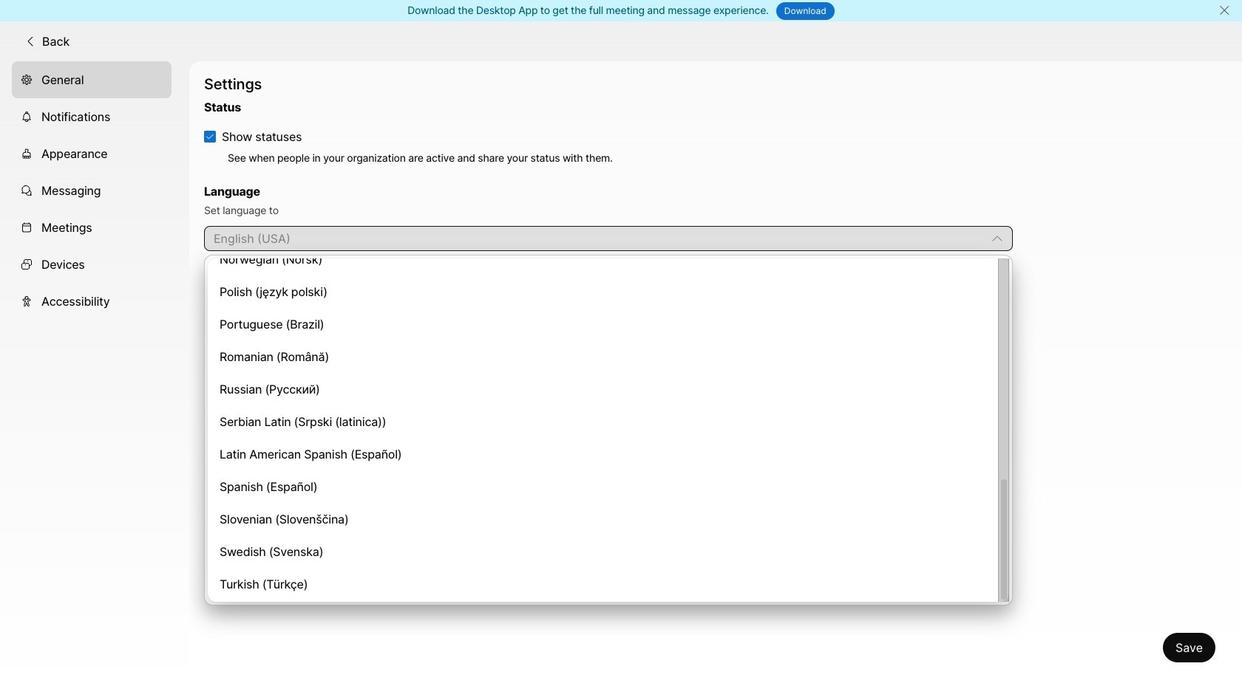 Task type: vqa. For each thing, say whether or not it's contained in the screenshot.
"Webex" tab list
no



Task type: describe. For each thing, give the bounding box(es) containing it.
appearance tab
[[12, 135, 172, 172]]

meetings tab
[[12, 209, 172, 246]]



Task type: locate. For each thing, give the bounding box(es) containing it.
settings navigation
[[0, 61, 189, 687]]

devices tab
[[12, 246, 172, 283]]

accessibility tab
[[12, 283, 172, 320]]

list box
[[208, 245, 1009, 602]]

notifications tab
[[12, 98, 172, 135]]

messaging tab
[[12, 172, 172, 209]]

cancel_16 image
[[1219, 4, 1230, 16]]

general tab
[[12, 61, 172, 98]]



